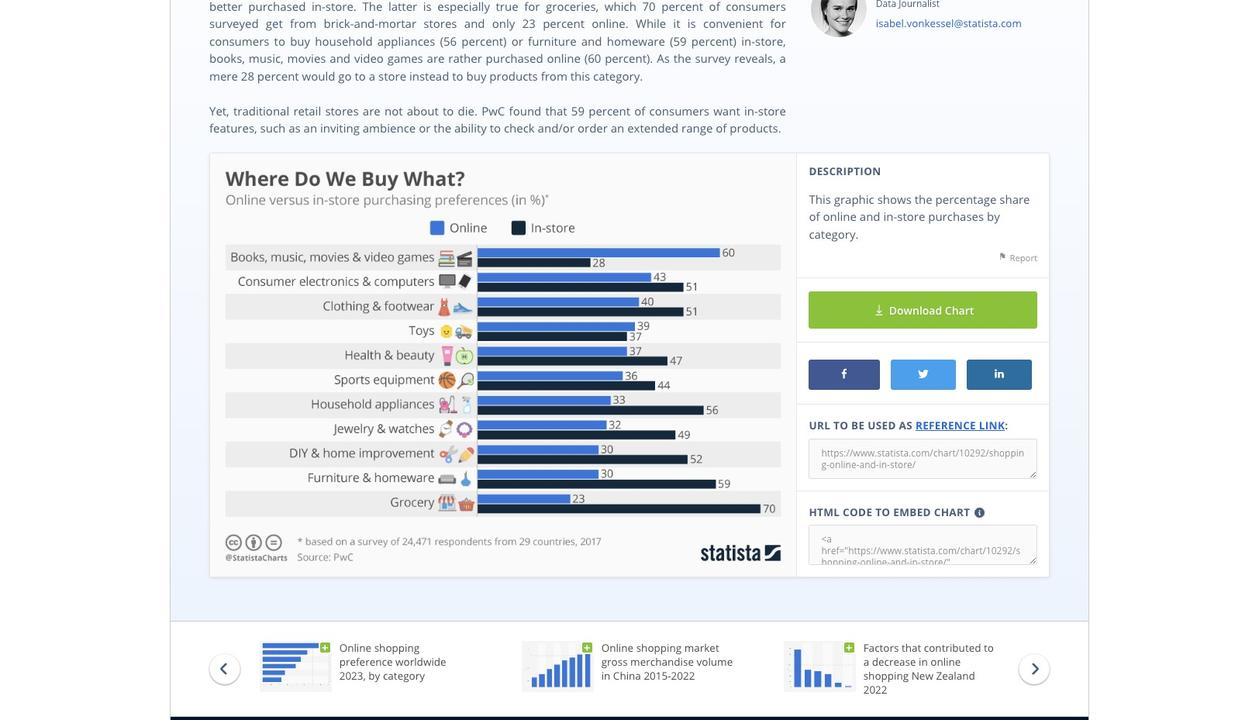 Task type: describe. For each thing, give the bounding box(es) containing it.
to left the die.
[[443, 103, 454, 119]]

shows
[[877, 191, 912, 207]]

products.
[[730, 121, 781, 136]]

code
[[843, 505, 872, 519]]

reference
[[916, 419, 976, 433]]

online shopping market gross merchandise volume in china 2015-2022
[[601, 641, 733, 683]]

zealand
[[936, 669, 975, 683]]

that inside factors that contributed to a decrease in online shopping new zealand 2022
[[902, 641, 921, 655]]

in for china
[[601, 669, 610, 683]]

report
[[1008, 252, 1037, 264]]

:
[[1005, 419, 1008, 433]]

2022 inside online shopping market gross merchandise volume in china 2015-2022
[[671, 669, 695, 683]]

chart
[[945, 303, 974, 318]]

market
[[684, 641, 719, 655]]

to left be
[[833, 419, 848, 433]]

online for online shopping market gross merchandise volume in china 2015-2022
[[601, 641, 634, 655]]

or
[[419, 121, 431, 136]]

2022 inside factors that contributed to a decrease in online shopping new zealand 2022
[[863, 683, 887, 697]]

retail
[[293, 103, 321, 119]]

online shopping preference worldwide 2023, by category
[[339, 641, 446, 683]]

order
[[578, 121, 608, 136]]

inviting
[[320, 121, 360, 136]]

share on facebook image
[[837, 366, 852, 382]]

category
[[383, 669, 425, 683]]

in- inside this graphic shows the percentage share of online and in-store purchases by category.
[[883, 209, 897, 224]]

in- inside yet, traditional retail stores are not about to die. pwc found that 59 percent of consumers want in-store features, such as an inviting ambience or the ability to check and/or order an extended range of products.
[[744, 103, 758, 119]]

preference
[[339, 655, 393, 669]]

1 an from the left
[[304, 121, 317, 136]]

category.
[[809, 226, 859, 242]]

shopping for market
[[636, 641, 682, 655]]

merchandise
[[630, 655, 694, 669]]

shopping for preference
[[374, 641, 420, 655]]

yet,
[[209, 103, 229, 119]]

percent
[[589, 103, 630, 119]]

infographic: where do we buy what? | statista image
[[210, 154, 797, 572]]

link
[[979, 419, 1005, 433]]

HTML code to embed chart text field
[[809, 525, 1037, 565]]

traditional
[[233, 103, 289, 119]]

download
[[889, 303, 942, 318]]

+ for factors that contributed to a decrease in online shopping new zealand 2022
[[846, 639, 852, 655]]

features,
[[209, 121, 257, 136]]

store inside this graphic shows the percentage share of online and in-store purchases by category.
[[897, 209, 925, 224]]

report link
[[997, 252, 1037, 264]]

url
[[809, 419, 830, 433]]

url to be used as reference link :
[[809, 419, 1008, 433]]

next slide image
[[1027, 661, 1043, 676]]

that inside yet, traditional retail stores are not about to die. pwc found that 59 percent of consumers want in-store features, such as an inviting ambience or the ability to check and/or order an extended range of products.
[[545, 103, 567, 119]]

isabel von kessel image
[[811, 0, 867, 38]]

2 an from the left
[[611, 121, 624, 136]]

are
[[363, 103, 380, 119]]

by inside this graphic shows the percentage share of online and in-store purchases by category.
[[987, 209, 1000, 224]]

factors that contributed to a decrease in online shopping new zealand 2022 image
[[784, 641, 856, 692]]

store inside yet, traditional retail stores are not about to die. pwc found that 59 percent of consumers want in-store features, such as an inviting ambience or the ability to check and/or order an extended range of products.
[[758, 103, 786, 119]]

carousel controls region
[[209, 653, 1050, 684]]

the inside yet, traditional retail stores are not about to die. pwc found that 59 percent of consumers want in-store features, such as an inviting ambience or the ability to check and/or order an extended range of products.
[[434, 121, 451, 136]]

this
[[809, 191, 831, 207]]

factors
[[863, 641, 899, 655]]

this graphic shows the percentage share of online and in-store purchases by category.
[[809, 191, 1030, 242]]

china
[[613, 669, 641, 683]]

download chart link
[[809, 291, 1037, 329]]

such
[[260, 121, 286, 136]]

where do we buy what? element
[[209, 0, 1050, 582]]

found
[[509, 103, 541, 119]]

shopping inside factors that contributed to a decrease in online shopping new zealand 2022
[[863, 669, 909, 683]]

new
[[911, 669, 933, 683]]



Task type: locate. For each thing, give the bounding box(es) containing it.
of down this
[[809, 209, 820, 224]]

+ left preference
[[322, 639, 328, 655]]

2022 down a
[[863, 683, 887, 697]]

further related statistics region
[[209, 637, 1050, 701]]

shopping inside online shopping preference worldwide 2023, by category
[[374, 641, 420, 655]]

online inside online shopping preference worldwide 2023, by category
[[339, 641, 371, 655]]

online for graphic
[[823, 209, 857, 224]]

0 horizontal spatial as
[[289, 121, 301, 136]]

an
[[304, 121, 317, 136], [611, 121, 624, 136]]

as down retail
[[289, 121, 301, 136]]

2 online from the left
[[601, 641, 634, 655]]

+
[[322, 639, 328, 655], [584, 639, 590, 655], [846, 639, 852, 655]]

by inside online shopping preference worldwide 2023, by category
[[369, 669, 380, 683]]

1 horizontal spatial store
[[897, 209, 925, 224]]

as right the used
[[899, 419, 913, 433]]

online up the 2023,
[[339, 641, 371, 655]]

0 horizontal spatial store
[[758, 103, 786, 119]]

extended
[[627, 121, 679, 136]]

0 horizontal spatial online
[[823, 209, 857, 224]]

to right contributed on the right bottom
[[984, 641, 994, 655]]

by
[[987, 209, 1000, 224], [369, 669, 380, 683]]

online for that
[[931, 655, 961, 669]]

online inside this graphic shows the percentage share of online and in-store purchases by category.
[[823, 209, 857, 224]]

+ for online shopping market gross merchandise volume in china 2015-2022
[[584, 639, 590, 655]]

about
[[407, 103, 439, 119]]

of
[[634, 103, 645, 119], [716, 121, 727, 136], [809, 209, 820, 224]]

0 vertical spatial in-
[[744, 103, 758, 119]]

1 vertical spatial in-
[[883, 209, 897, 224]]

isabel.vonkessel@statista.com link
[[876, 16, 1022, 30]]

2022
[[671, 669, 695, 683], [863, 683, 887, 697]]

0 horizontal spatial +
[[322, 639, 328, 655]]

a
[[863, 655, 869, 669]]

store
[[758, 103, 786, 119], [897, 209, 925, 224]]

1 horizontal spatial shopping
[[636, 641, 682, 655]]

and
[[860, 209, 880, 224]]

of inside this graphic shows the percentage share of online and in-store purchases by category.
[[809, 209, 820, 224]]

1 horizontal spatial in-
[[883, 209, 897, 224]]

contributed
[[924, 641, 981, 655]]

1 horizontal spatial as
[[899, 419, 913, 433]]

+ left a
[[846, 639, 852, 655]]

used
[[868, 419, 896, 433]]

2 vertical spatial of
[[809, 209, 820, 224]]

online
[[823, 209, 857, 224], [931, 655, 961, 669]]

in- up products.
[[744, 103, 758, 119]]

pwc
[[482, 103, 505, 119]]

shopping down factors on the right bottom
[[863, 669, 909, 683]]

the right shows
[[915, 191, 932, 207]]

the right the or
[[434, 121, 451, 136]]

be
[[851, 419, 865, 433]]

yet, traditional retail stores are not about to die. pwc found that 59 percent of consumers want in-store features, such as an inviting ambience or the ability to check and/or order an extended range of products.
[[209, 103, 786, 136]]

1 vertical spatial store
[[897, 209, 925, 224]]

0 vertical spatial as
[[289, 121, 301, 136]]

3 + from the left
[[846, 639, 852, 655]]

shopping inside online shopping market gross merchandise volume in china 2015-2022
[[636, 641, 682, 655]]

share on linkedin image
[[991, 366, 1007, 382]]

consumers
[[649, 103, 709, 119]]

1 vertical spatial as
[[899, 419, 913, 433]]

1 horizontal spatial 2022
[[863, 683, 887, 697]]

1 vertical spatial by
[[369, 669, 380, 683]]

0 horizontal spatial the
[[434, 121, 451, 136]]

worldwide
[[395, 655, 446, 669]]

in
[[919, 655, 928, 669], [601, 669, 610, 683]]

the
[[434, 121, 451, 136], [915, 191, 932, 207]]

2022 down market in the bottom right of the page
[[671, 669, 695, 683]]

to down pwc
[[490, 121, 501, 136]]

0 horizontal spatial that
[[545, 103, 567, 119]]

not
[[384, 103, 403, 119]]

0 vertical spatial by
[[987, 209, 1000, 224]]

2 horizontal spatial +
[[846, 639, 852, 655]]

want
[[713, 103, 740, 119]]

in for online
[[919, 655, 928, 669]]

html
[[809, 505, 840, 519]]

and/or
[[538, 121, 575, 136]]

download chart
[[886, 303, 974, 318]]

in right 'decrease'
[[919, 655, 928, 669]]

graphic
[[834, 191, 874, 207]]

0 horizontal spatial shopping
[[374, 641, 420, 655]]

gross
[[601, 655, 628, 669]]

percentage
[[935, 191, 997, 207]]

to inside factors that contributed to a decrease in online shopping new zealand 2022
[[984, 641, 994, 655]]

1 vertical spatial the
[[915, 191, 932, 207]]

0 horizontal spatial of
[[634, 103, 645, 119]]

1 + from the left
[[322, 639, 328, 655]]

1 horizontal spatial by
[[987, 209, 1000, 224]]

range
[[682, 121, 713, 136]]

previous slide image
[[216, 661, 232, 676]]

of down want
[[716, 121, 727, 136]]

shopping up 2015-
[[636, 641, 682, 655]]

0 horizontal spatial in-
[[744, 103, 758, 119]]

in inside factors that contributed to a decrease in online shopping new zealand 2022
[[919, 655, 928, 669]]

as
[[289, 121, 301, 136], [899, 419, 913, 433]]

1 horizontal spatial +
[[584, 639, 590, 655]]

2 horizontal spatial shopping
[[863, 669, 909, 683]]

0 horizontal spatial by
[[369, 669, 380, 683]]

store down shows
[[897, 209, 925, 224]]

online shopping preference worldwide 2023, by category image
[[260, 641, 332, 692]]

1 horizontal spatial in
[[919, 655, 928, 669]]

by down share at the right top
[[987, 209, 1000, 224]]

that up 'and/or'
[[545, 103, 567, 119]]

+ left gross
[[584, 639, 590, 655]]

the inside this graphic shows the percentage share of online and in-store purchases by category.
[[915, 191, 932, 207]]

1 horizontal spatial the
[[915, 191, 932, 207]]

1 horizontal spatial an
[[611, 121, 624, 136]]

online up category.
[[823, 209, 857, 224]]

59
[[571, 103, 585, 119]]

0 vertical spatial online
[[823, 209, 857, 224]]

check
[[504, 121, 535, 136]]

an down retail
[[304, 121, 317, 136]]

share
[[1000, 191, 1030, 207]]

as inside yet, traditional retail stores are not about to die. pwc found that 59 percent of consumers want in-store features, such as an inviting ambience or the ability to check and/or order an extended range of products.
[[289, 121, 301, 136]]

online inside factors that contributed to a decrease in online shopping new zealand 2022
[[931, 655, 961, 669]]

chart
[[934, 505, 970, 519]]

1 horizontal spatial that
[[902, 641, 921, 655]]

https://www.statista.com/chart/10292/shopping-online-and-in-store/ text field
[[809, 438, 1037, 479]]

1 online from the left
[[339, 641, 371, 655]]

purchases
[[928, 209, 984, 224]]

embed
[[893, 505, 931, 519]]

0 vertical spatial store
[[758, 103, 786, 119]]

online
[[339, 641, 371, 655], [601, 641, 634, 655]]

to
[[443, 103, 454, 119], [490, 121, 501, 136], [833, 419, 848, 433], [875, 505, 890, 519], [984, 641, 994, 655]]

description
[[809, 165, 881, 179]]

2015-
[[644, 669, 671, 683]]

in left china
[[601, 669, 610, 683]]

ambience
[[363, 121, 416, 136]]

+ for online shopping preference worldwide 2023, by category
[[322, 639, 328, 655]]

1 horizontal spatial of
[[716, 121, 727, 136]]

stores
[[325, 103, 359, 119]]

0 vertical spatial the
[[434, 121, 451, 136]]

online right 'decrease'
[[931, 655, 961, 669]]

0 horizontal spatial 2022
[[671, 669, 695, 683]]

that up new
[[902, 641, 921, 655]]

0 horizontal spatial in
[[601, 669, 610, 683]]

online for online shopping preference worldwide 2023, by category
[[339, 641, 371, 655]]

1 horizontal spatial online
[[601, 641, 634, 655]]

shopping
[[374, 641, 420, 655], [636, 641, 682, 655], [863, 669, 909, 683]]

decrease
[[872, 655, 916, 669]]

isabel.vonkessel@statista.com
[[876, 16, 1022, 30]]

ability
[[454, 121, 487, 136]]

1 vertical spatial that
[[902, 641, 921, 655]]

in- down shows
[[883, 209, 897, 224]]

die.
[[458, 103, 478, 119]]

to right the code
[[875, 505, 890, 519]]

shopping up category
[[374, 641, 420, 655]]

share on twitter image
[[915, 366, 931, 382]]

0 vertical spatial that
[[545, 103, 567, 119]]

of up extended
[[634, 103, 645, 119]]

0 horizontal spatial an
[[304, 121, 317, 136]]

online inside online shopping market gross merchandise volume in china 2015-2022
[[601, 641, 634, 655]]

0 horizontal spatial online
[[339, 641, 371, 655]]

1 horizontal spatial online
[[931, 655, 961, 669]]

1 vertical spatial online
[[931, 655, 961, 669]]

factors that contributed to a decrease in online shopping new zealand 2022
[[863, 641, 994, 697]]

store up products.
[[758, 103, 786, 119]]

online shopping market gross merchandise volume in china 2015-2022 image
[[522, 641, 594, 692]]

reference link link
[[916, 419, 1005, 433]]

2023,
[[339, 669, 366, 683]]

volume
[[697, 655, 733, 669]]

in-
[[744, 103, 758, 119], [883, 209, 897, 224]]

html code to embed chart
[[809, 505, 970, 519]]

1 vertical spatial of
[[716, 121, 727, 136]]

in inside online shopping market gross merchandise volume in china 2015-2022
[[601, 669, 610, 683]]

by right the 2023,
[[369, 669, 380, 683]]

0 vertical spatial of
[[634, 103, 645, 119]]

online up china
[[601, 641, 634, 655]]

2 + from the left
[[584, 639, 590, 655]]

2 horizontal spatial of
[[809, 209, 820, 224]]

that
[[545, 103, 567, 119], [902, 641, 921, 655]]

an down percent at the top of the page
[[611, 121, 624, 136]]



Task type: vqa. For each thing, say whether or not it's contained in the screenshot.
THE SEISMOGRAPH
no



